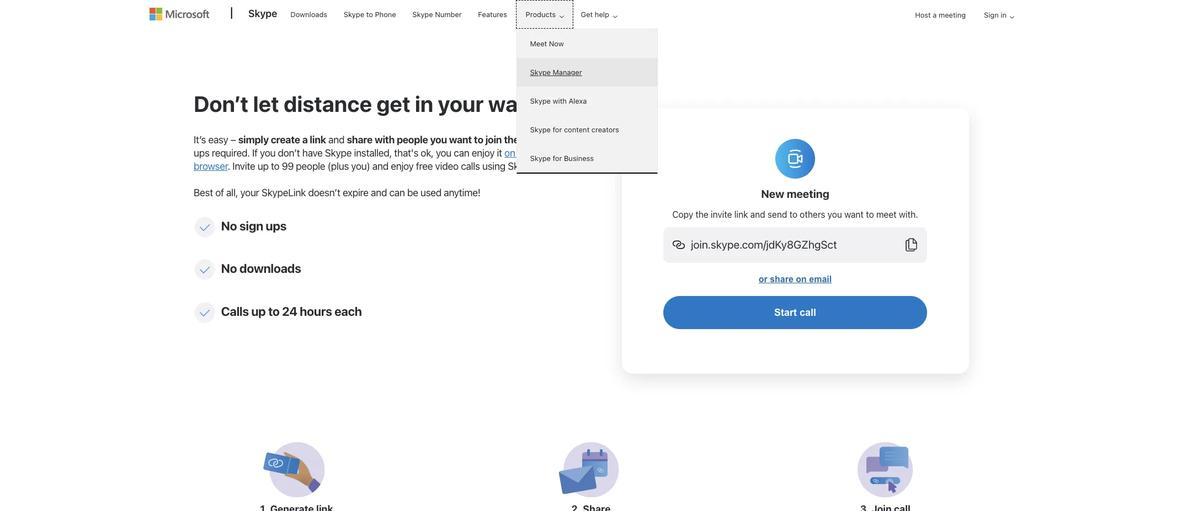 Task type: vqa. For each thing, say whether or not it's contained in the screenshot.
topmost IN
yes



Task type: describe. For each thing, give the bounding box(es) containing it.
skype with alexa link
[[517, 87, 657, 115]]

you right others
[[828, 210, 843, 220]]

join
[[486, 134, 502, 146]]

1 vertical spatial want
[[845, 210, 864, 220]]

with.
[[899, 210, 919, 220]]

meet now
[[530, 39, 564, 48]]

arrow down image
[[1006, 10, 1019, 24]]

don't let distance get in your way!
[[194, 91, 537, 117]]

used
[[421, 187, 442, 199]]

.
[[537, 134, 540, 146]]

microsoft image
[[150, 8, 209, 20]]

a inside 'link'
[[933, 10, 937, 19]]

no for no downloads
[[221, 261, 237, 276]]

your inside on your browser
[[518, 147, 537, 159]]

skype for skype to phone
[[344, 10, 364, 19]]

0 vertical spatial people
[[397, 134, 428, 146]]

downloads link
[[286, 1, 332, 27]]

simply
[[238, 134, 269, 146]]

help
[[595, 10, 610, 19]]

meet now link
[[517, 29, 657, 58]]

products button
[[517, 1, 573, 28]]

doesn't
[[308, 187, 340, 199]]

phone
[[375, 10, 396, 19]]

to left 99
[[271, 161, 280, 172]]

skype manager link
[[517, 58, 657, 87]]

new meeting
[[762, 188, 830, 201]]

host a meeting link
[[907, 1, 975, 30]]

to left "join"
[[474, 134, 484, 146]]

have
[[302, 147, 323, 159]]

1 vertical spatial call
[[800, 307, 817, 319]]

email
[[810, 275, 832, 284]]

skype for skype manager
[[530, 68, 551, 77]]

free
[[416, 161, 433, 172]]

that's
[[394, 147, 419, 159]]

to left 24
[[268, 304, 280, 319]]

you up video
[[436, 147, 452, 159]]

or share on email
[[759, 275, 832, 284]]

hours
[[300, 304, 332, 319]]

you right if
[[260, 147, 276, 159]]

copy invite link join.skype.com/jdky8gzhgsct element
[[691, 238, 897, 253]]

meet now image
[[785, 148, 807, 170]]

menu bar containing host a meeting
[[150, 1, 1033, 58]]

and for expire
[[371, 187, 387, 199]]

host
[[916, 10, 931, 19]]

video
[[435, 161, 459, 172]]

anytime!
[[444, 187, 481, 199]]

number
[[435, 10, 462, 19]]

to left the meet
[[866, 210, 874, 220]]

(plus
[[328, 161, 349, 172]]

of
[[215, 187, 224, 199]]

it's easy – simply create a link and share with people you want to join the call
[[194, 134, 537, 146]]

skype for skype
[[248, 8, 277, 19]]

skype for business link
[[517, 144, 657, 173]]

ups inside . no sign ups required. if you don't have skype installed, that's ok, you can enjoy it
[[194, 147, 210, 159]]

skype manager
[[530, 68, 582, 77]]

start call link
[[664, 296, 928, 330]]

sign in link
[[976, 1, 1019, 30]]

sign
[[985, 10, 999, 19]]

features
[[478, 10, 507, 19]]

can inside . no sign ups required. if you don't have skype installed, that's ok, you can enjoy it
[[454, 147, 470, 159]]

invite
[[711, 210, 732, 220]]

distance
[[284, 91, 372, 117]]

2 vertical spatial your
[[240, 187, 259, 199]]

host a meeting
[[916, 10, 966, 19]]

if
[[252, 147, 258, 159]]

manager
[[553, 68, 582, 77]]

get
[[581, 10, 593, 19]]

skype to phone link
[[339, 1, 401, 27]]

. invite up to 99 people (plus you) and enjoy free video calls using skype.
[[228, 161, 537, 172]]

with inside don't let distance get in your way! main content
[[375, 134, 395, 146]]

or share on email button
[[756, 274, 835, 285]]

downloads
[[291, 10, 328, 19]]

skype for business
[[530, 154, 594, 163]]

ok,
[[421, 147, 434, 159]]

on your browser link
[[194, 147, 537, 172]]

using
[[483, 161, 506, 172]]

new
[[762, 188, 785, 201]]

for for content
[[553, 125, 562, 134]]

–
[[231, 134, 236, 146]]

sign in
[[985, 10, 1007, 19]]

don't
[[194, 91, 249, 117]]

installed,
[[354, 147, 392, 159]]

skype to phone
[[344, 10, 396, 19]]

skype for skype for content creators
[[530, 125, 551, 134]]

skype for content creators link
[[517, 115, 657, 144]]

1 vertical spatial enjoy
[[391, 161, 414, 172]]

0 vertical spatial with
[[553, 97, 567, 105]]

skype for skype for business
[[530, 154, 551, 163]]

1 vertical spatial the
[[696, 210, 709, 220]]

in inside main content
[[415, 91, 434, 117]]

get
[[377, 91, 411, 117]]

0 vertical spatial the
[[504, 134, 519, 146]]

skype for content creators
[[530, 125, 619, 134]]

. no sign ups required. if you don't have skype installed, that's ok, you can enjoy it
[[194, 134, 575, 159]]

let
[[253, 91, 279, 117]]

join.skype.com/jdky8gzhgsct button
[[664, 227, 928, 263]]



Task type: locate. For each thing, give the bounding box(es) containing it.
skype with alexa
[[530, 97, 587, 105]]

link
[[310, 134, 326, 146], [735, 210, 748, 220]]

and right expire
[[371, 187, 387, 199]]

0 vertical spatial on
[[505, 147, 516, 159]]

your right all,
[[240, 187, 259, 199]]

you)
[[351, 161, 370, 172]]

a right host
[[933, 10, 937, 19]]

features link
[[473, 1, 512, 27]]

0 horizontal spatial meeting
[[787, 188, 830, 201]]

copy image down copy
[[673, 239, 686, 252]]

a inside main content
[[302, 134, 308, 146]]

0 horizontal spatial in
[[415, 91, 434, 117]]

sign
[[557, 134, 575, 146], [240, 218, 263, 233]]

share inside button
[[770, 275, 794, 284]]

link right the invite
[[735, 210, 748, 220]]

0 vertical spatial in
[[1001, 10, 1007, 19]]

0 horizontal spatial with
[[375, 134, 395, 146]]

1 vertical spatial in
[[415, 91, 434, 117]]

sign up skype for business
[[557, 134, 575, 146]]

1 horizontal spatial call
[[800, 307, 817, 319]]

for inside the skype for business "link"
[[553, 154, 562, 163]]

share right or on the bottom right
[[770, 275, 794, 284]]

1 vertical spatial no
[[221, 218, 237, 233]]

get help button
[[572, 1, 627, 28]]

best
[[194, 187, 213, 199]]

24
[[282, 304, 297, 319]]

1 vertical spatial meeting
[[787, 188, 830, 201]]

skype inside . no sign ups required. if you don't have skype installed, that's ok, you can enjoy it
[[325, 147, 352, 159]]

can
[[454, 147, 470, 159], [390, 187, 405, 199]]

skype left number
[[413, 10, 433, 19]]

call
[[521, 134, 537, 146], [800, 307, 817, 319]]

the right "join"
[[504, 134, 519, 146]]

1 horizontal spatial copy image
[[905, 238, 919, 253]]

your up skype.
[[518, 147, 537, 159]]

0 horizontal spatial on
[[505, 147, 516, 159]]

none field inside don't let distance get in your way! main content
[[664, 227, 928, 296]]

with
[[553, 97, 567, 105], [375, 134, 395, 146]]

1 horizontal spatial link
[[735, 210, 748, 220]]

want up the calls
[[449, 134, 472, 146]]

1 vertical spatial sign
[[240, 218, 263, 233]]

1 horizontal spatial a
[[933, 10, 937, 19]]

on right 'it'
[[505, 147, 516, 159]]

enjoy left 'it'
[[472, 147, 495, 159]]

required.
[[212, 147, 250, 159]]

enjoy down the that's
[[391, 161, 414, 172]]

with up installed,
[[375, 134, 395, 146]]

skype.
[[508, 161, 537, 172]]

0 horizontal spatial want
[[449, 134, 472, 146]]

in inside menu bar
[[1001, 10, 1007, 19]]

it
[[497, 147, 502, 159]]

for for business
[[553, 154, 562, 163]]

1 vertical spatial for
[[553, 154, 562, 163]]

for left business
[[553, 154, 562, 163]]

all,
[[226, 187, 238, 199]]

0 vertical spatial can
[[454, 147, 470, 159]]

alexa
[[569, 97, 587, 105]]

0 vertical spatial no
[[542, 134, 554, 146]]

copy the invite link and send to others you want to meet with.
[[673, 210, 919, 220]]

a
[[933, 10, 937, 19], [302, 134, 308, 146]]

1 horizontal spatial the
[[696, 210, 709, 220]]

with left alexa
[[553, 97, 567, 105]]

meeting inside 'link'
[[939, 10, 966, 19]]

skype number
[[413, 10, 462, 19]]

join.skype.com/jdky8gzhgsct
[[691, 239, 837, 251]]

people
[[397, 134, 428, 146], [296, 161, 325, 172]]

None field
[[664, 227, 928, 296]]

business
[[564, 154, 594, 163]]

0 horizontal spatial your
[[240, 187, 259, 199]]

1 horizontal spatial want
[[845, 210, 864, 220]]

way!
[[488, 91, 537, 117]]

best of all, your skypelink doesn't expire and can be used anytime!
[[194, 187, 481, 199]]

meeting inside heading
[[787, 188, 830, 201]]

for left content
[[553, 125, 562, 134]]

call right start
[[800, 307, 817, 319]]

1 horizontal spatial enjoy
[[472, 147, 495, 159]]

skypelink
[[262, 187, 306, 199]]

no
[[542, 134, 554, 146], [221, 218, 237, 233], [221, 261, 237, 276]]

it's
[[194, 134, 206, 146]]

each
[[335, 304, 362, 319]]

0 vertical spatial link
[[310, 134, 326, 146]]

up right . invite
[[258, 161, 269, 172]]

in
[[1001, 10, 1007, 19], [415, 91, 434, 117]]

no downloads
[[221, 261, 301, 276]]

in right 'sign'
[[1001, 10, 1007, 19]]

skype left phone
[[344, 10, 364, 19]]

2 for from the top
[[553, 154, 562, 163]]

others
[[800, 210, 826, 220]]

1 vertical spatial with
[[375, 134, 395, 146]]

and for you)
[[373, 161, 389, 172]]

no for no sign ups
[[221, 218, 237, 233]]

share
[[347, 134, 373, 146], [770, 275, 794, 284]]

people down have
[[296, 161, 325, 172]]

sign up no downloads
[[240, 218, 263, 233]]

skype down the skype with alexa
[[530, 125, 551, 134]]

get help
[[581, 10, 610, 19]]

. invite
[[228, 161, 255, 172]]

2 vertical spatial no
[[221, 261, 237, 276]]

0 vertical spatial your
[[438, 91, 484, 117]]

on left the email
[[796, 275, 807, 284]]

menu bar
[[150, 1, 1033, 58]]

ups down it's
[[194, 147, 210, 159]]

expire
[[343, 187, 369, 199]]

0 vertical spatial ups
[[194, 147, 210, 159]]

skype left manager
[[530, 68, 551, 77]]

no down all,
[[221, 218, 237, 233]]

meeting up others
[[787, 188, 830, 201]]

ups down skypelink
[[266, 218, 287, 233]]

share up installed,
[[347, 134, 373, 146]]

don't let distance get in your way! main content
[[0, 35, 1183, 512]]

and down installed,
[[373, 161, 389, 172]]

1 vertical spatial ups
[[266, 218, 287, 233]]

skype number link
[[408, 1, 467, 27]]

0 vertical spatial for
[[553, 125, 562, 134]]

skype left downloads link
[[248, 8, 277, 19]]

start
[[775, 307, 797, 319]]

1 horizontal spatial your
[[438, 91, 484, 117]]

0 horizontal spatial the
[[504, 134, 519, 146]]

copy image
[[905, 238, 919, 253], [673, 239, 686, 252]]

sign inside . no sign ups required. if you don't have skype installed, that's ok, you can enjoy it
[[557, 134, 575, 146]]

meeting right host
[[939, 10, 966, 19]]

1 horizontal spatial with
[[553, 97, 567, 105]]

0 horizontal spatial a
[[302, 134, 308, 146]]

to right send
[[790, 210, 798, 220]]

skype inside "link"
[[530, 154, 551, 163]]

creators
[[592, 125, 619, 134]]

none field containing join.skype.com/jdky8gzhgsct
[[664, 227, 928, 296]]

0 vertical spatial want
[[449, 134, 472, 146]]

copy image down with.
[[905, 238, 919, 253]]

on inside on your browser
[[505, 147, 516, 159]]

be
[[407, 187, 418, 199]]

1 horizontal spatial meeting
[[939, 10, 966, 19]]

start call
[[775, 307, 817, 319]]

2 horizontal spatial your
[[518, 147, 537, 159]]

1 horizontal spatial sign
[[557, 134, 575, 146]]

the
[[504, 134, 519, 146], [696, 210, 709, 220]]

on your browser
[[194, 147, 537, 172]]

skype down skype manager
[[530, 97, 551, 105]]

send
[[768, 210, 788, 220]]

no inside . no sign ups required. if you don't have skype installed, that's ok, you can enjoy it
[[542, 134, 554, 146]]

1 horizontal spatial in
[[1001, 10, 1007, 19]]

skype for skype with alexa
[[530, 97, 551, 105]]

skype
[[248, 8, 277, 19], [344, 10, 364, 19], [413, 10, 433, 19], [530, 68, 551, 77], [530, 97, 551, 105], [530, 125, 551, 134], [325, 147, 352, 159], [530, 154, 551, 163]]

downloads
[[240, 261, 301, 276]]

1 vertical spatial your
[[518, 147, 537, 159]]

0 vertical spatial meeting
[[939, 10, 966, 19]]

0 horizontal spatial share
[[347, 134, 373, 146]]

calls
[[461, 161, 480, 172]]

1 vertical spatial link
[[735, 210, 748, 220]]

1 horizontal spatial people
[[397, 134, 428, 146]]

0 horizontal spatial sign
[[240, 218, 263, 233]]

up for calls
[[251, 304, 266, 319]]

content
[[564, 125, 590, 134]]

1 horizontal spatial ups
[[266, 218, 287, 233]]

on inside button
[[796, 275, 807, 284]]

the right copy
[[696, 210, 709, 220]]

1 for from the top
[[553, 125, 562, 134]]

up right the calls
[[251, 304, 266, 319]]

enjoy inside . no sign ups required. if you don't have skype installed, that's ok, you can enjoy it
[[472, 147, 495, 159]]

up for . invite
[[258, 161, 269, 172]]

skype for skype number
[[413, 10, 433, 19]]

0 horizontal spatial people
[[296, 161, 325, 172]]

enjoy
[[472, 147, 495, 159], [391, 161, 414, 172]]

skype up "(plus"
[[325, 147, 352, 159]]

1 vertical spatial on
[[796, 275, 807, 284]]

0 vertical spatial sign
[[557, 134, 575, 146]]

1 vertical spatial can
[[390, 187, 405, 199]]

now
[[549, 39, 564, 48]]

no right the .
[[542, 134, 554, 146]]

1 vertical spatial share
[[770, 275, 794, 284]]

0 vertical spatial enjoy
[[472, 147, 495, 159]]

and for link
[[329, 134, 345, 146]]

0 horizontal spatial ups
[[194, 147, 210, 159]]

0 vertical spatial a
[[933, 10, 937, 19]]

skype down the .
[[530, 154, 551, 163]]

don't
[[278, 147, 300, 159]]

want left the meet
[[845, 210, 864, 220]]

you up ok,
[[430, 134, 447, 146]]

0 horizontal spatial enjoy
[[391, 161, 414, 172]]

1 horizontal spatial on
[[796, 275, 807, 284]]

for inside skype for content creators link
[[553, 125, 562, 134]]

copy
[[673, 210, 694, 220]]

0 horizontal spatial link
[[310, 134, 326, 146]]

or
[[759, 275, 768, 284]]

0 horizontal spatial copy image
[[673, 239, 686, 252]]

new meeting heading
[[762, 187, 830, 202]]

link up have
[[310, 134, 326, 146]]

to
[[366, 10, 373, 19], [474, 134, 484, 146], [271, 161, 280, 172], [790, 210, 798, 220], [866, 210, 874, 220], [268, 304, 280, 319]]

your left the way!
[[438, 91, 484, 117]]

easy
[[208, 134, 228, 146]]

can up the calls
[[454, 147, 470, 159]]

calls
[[221, 304, 249, 319]]

and up "(plus"
[[329, 134, 345, 146]]

browser
[[194, 161, 228, 172]]

no left the downloads
[[221, 261, 237, 276]]

meet
[[877, 210, 897, 220]]

1 horizontal spatial can
[[454, 147, 470, 159]]

1 vertical spatial a
[[302, 134, 308, 146]]

can left be
[[390, 187, 405, 199]]

people up the that's
[[397, 134, 428, 146]]

0 vertical spatial call
[[521, 134, 537, 146]]

1 horizontal spatial share
[[770, 275, 794, 284]]

0 vertical spatial share
[[347, 134, 373, 146]]

0 horizontal spatial call
[[521, 134, 537, 146]]

and left send
[[751, 210, 766, 220]]

a up have
[[302, 134, 308, 146]]

0 vertical spatial up
[[258, 161, 269, 172]]

to left phone
[[366, 10, 373, 19]]

in right get
[[415, 91, 434, 117]]

0 horizontal spatial can
[[390, 187, 405, 199]]

1 vertical spatial people
[[296, 161, 325, 172]]

products
[[526, 10, 556, 19]]

call up skype.
[[521, 134, 537, 146]]

1 vertical spatial up
[[251, 304, 266, 319]]

meet
[[530, 39, 547, 48]]

calls up to 24 hours each
[[221, 304, 362, 319]]

skype link
[[243, 1, 283, 30]]



